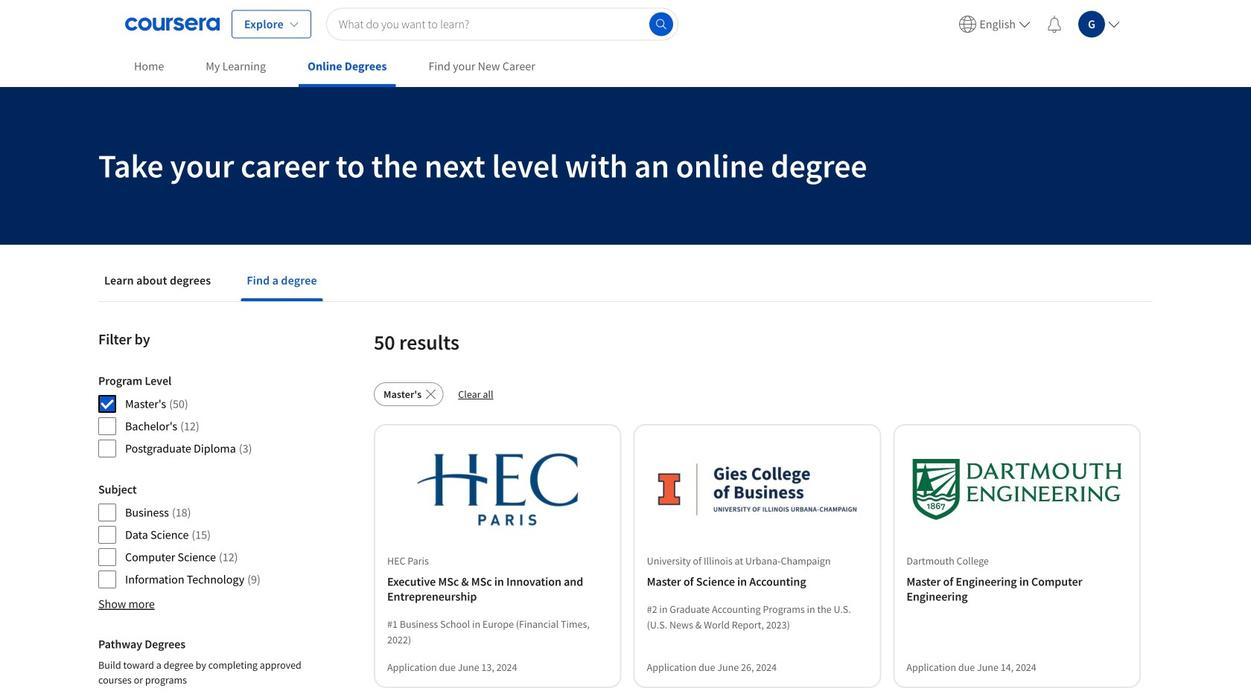 Task type: locate. For each thing, give the bounding box(es) containing it.
2 vertical spatial group
[[98, 637, 326, 692]]

0 vertical spatial group
[[98, 374, 326, 459]]

menu
[[953, 0, 1126, 48]]

menu item
[[953, 6, 1037, 42]]

tab list
[[98, 263, 1153, 302]]

None search field
[[326, 8, 678, 41]]

university of illinois at urbana-champaign logo image
[[653, 444, 862, 536]]

hec paris logo image
[[393, 444, 602, 536]]

group
[[98, 374, 326, 459], [98, 483, 326, 590], [98, 637, 326, 692]]

dartmouth college logo image
[[912, 444, 1122, 536]]

1 vertical spatial group
[[98, 483, 326, 590]]



Task type: vqa. For each thing, say whether or not it's contained in the screenshot.
Plus?
no



Task type: describe. For each thing, give the bounding box(es) containing it.
What do you want to learn? text field
[[326, 8, 678, 41]]

coursera image
[[125, 12, 220, 36]]

2 group from the top
[[98, 483, 326, 590]]

1 group from the top
[[98, 374, 326, 459]]

3 group from the top
[[98, 637, 326, 692]]



